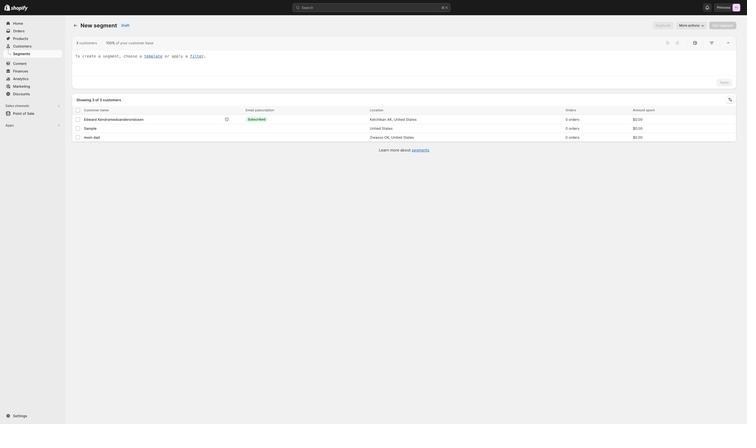 Task type: vqa. For each thing, say whether or not it's contained in the screenshot.
right the Pro
no



Task type: describe. For each thing, give the bounding box(es) containing it.
point of sale
[[13, 112, 34, 116]]

100% of your customer base
[[106, 41, 153, 45]]

point of sale link
[[3, 110, 62, 118]]

discounts
[[13, 92, 30, 96]]

home
[[13, 21, 23, 26]]

segments link
[[3, 50, 62, 58]]

100%
[[106, 41, 115, 45]]

apply
[[172, 54, 183, 58]]

⌘
[[441, 5, 445, 10]]

united for ak,
[[394, 117, 405, 122]]

more actions button
[[676, 22, 707, 29]]

point
[[13, 112, 22, 116]]

dad
[[93, 135, 100, 140]]

more
[[679, 23, 687, 27]]

$0.00 for ketchikan ak, united states
[[633, 117, 643, 122]]

customer
[[129, 41, 144, 45]]

marketing link
[[3, 83, 62, 90]]

home link
[[3, 20, 62, 27]]

learn
[[379, 148, 389, 153]]

3 a from the left
[[185, 54, 188, 58]]

3 customers
[[76, 41, 97, 45]]

0 vertical spatial orders
[[13, 29, 25, 33]]

segments
[[412, 148, 429, 153]]

states for owasso ok, united states
[[403, 135, 414, 140]]

email
[[246, 108, 254, 112]]

of for your
[[116, 41, 119, 45]]

To create a segment, choose a template or apply a filter. text field
[[75, 54, 733, 73]]

apply button
[[717, 79, 732, 86]]

$0.00 for owasso ok, united states
[[633, 135, 643, 140]]

Editor field
[[75, 54, 733, 73]]

redo image
[[675, 40, 680, 46]]

0 for owasso ok, united states
[[566, 135, 568, 140]]

owasso
[[370, 135, 383, 140]]

orders for owasso ok, united states
[[569, 135, 580, 140]]

orders link
[[3, 27, 62, 35]]

2 horizontal spatial 3
[[100, 98, 102, 102]]

sales channels button
[[3, 102, 62, 110]]

about
[[400, 148, 411, 153]]

orders for united states
[[569, 126, 580, 131]]

edward kendramedoanderondosen link
[[84, 117, 144, 122]]

template
[[144, 54, 162, 58]]

orders for ketchikan ak, united states
[[569, 117, 580, 122]]

point of sale button
[[0, 110, 65, 118]]

shopify image
[[11, 6, 28, 11]]

1 a from the left
[[98, 54, 101, 58]]

kendramedoanderondosen
[[98, 117, 144, 122]]

0 vertical spatial customers
[[79, 41, 97, 45]]

segment for new segment
[[94, 22, 117, 29]]

your
[[120, 41, 128, 45]]

use
[[713, 23, 719, 27]]

base
[[145, 41, 153, 45]]

apps button
[[3, 122, 62, 129]]

united for ok,
[[391, 135, 402, 140]]

analytics link
[[3, 75, 62, 83]]

finances link
[[3, 67, 62, 75]]

products
[[13, 36, 28, 41]]

actions
[[688, 23, 700, 27]]

$0.00 for united states
[[633, 126, 643, 131]]

duplicate
[[656, 23, 671, 27]]

name
[[100, 108, 109, 112]]

use segment
[[713, 23, 733, 27]]

marketing
[[13, 84, 30, 89]]

sales
[[5, 104, 14, 108]]

spent
[[646, 108, 655, 112]]

mom dad link
[[84, 135, 100, 140]]

new segment
[[81, 22, 117, 29]]

create
[[82, 54, 96, 58]]

states for ketchikan ak, united states
[[406, 117, 417, 122]]

to create a segment, choose a template or apply a filter .
[[75, 54, 206, 58]]

owasso ok, united states
[[370, 135, 414, 140]]

filter button
[[190, 54, 204, 59]]

0 orders for ketchikan ak, united states
[[566, 117, 580, 122]]

segments link
[[412, 148, 429, 153]]

0 horizontal spatial 3
[[76, 41, 78, 45]]

location
[[370, 108, 383, 112]]

ak,
[[387, 117, 393, 122]]

or
[[165, 54, 169, 58]]



Task type: locate. For each thing, give the bounding box(es) containing it.
of inside button
[[23, 112, 26, 116]]

0 orders
[[566, 117, 580, 122], [566, 126, 580, 131], [566, 135, 580, 140]]

united right 'ok,'
[[391, 135, 402, 140]]

ketchikan ak, united states
[[370, 117, 417, 122]]

0 horizontal spatial segment
[[94, 22, 117, 29]]

of left "sale"
[[23, 112, 26, 116]]

sample link
[[84, 126, 97, 131]]

ok,
[[384, 135, 390, 140]]

2 0 orders from the top
[[566, 126, 580, 131]]

sale
[[27, 112, 34, 116]]

a right choose
[[140, 54, 142, 58]]

princess image
[[733, 4, 740, 11]]

states up about
[[403, 135, 414, 140]]

0 vertical spatial orders
[[569, 117, 580, 122]]

content
[[13, 61, 27, 66]]

subscription
[[255, 108, 274, 112]]

1 horizontal spatial of
[[95, 98, 99, 102]]

products link
[[3, 35, 62, 42]]

subscribed
[[248, 118, 266, 122]]

search
[[302, 5, 313, 10]]

0 orders for owasso ok, united states
[[566, 135, 580, 140]]

3 up name
[[100, 98, 102, 102]]

1 vertical spatial orders
[[569, 126, 580, 131]]

segment for use segment
[[720, 23, 733, 27]]

filter
[[190, 54, 204, 58]]

edward
[[84, 117, 97, 122]]

settings link
[[3, 413, 62, 421]]

1 vertical spatial states
[[382, 126, 393, 131]]

showing 3 of 3 customers
[[76, 98, 121, 102]]

2 $0.00 from the top
[[633, 126, 643, 131]]

states
[[406, 117, 417, 122], [382, 126, 393, 131], [403, 135, 414, 140]]

0 for ketchikan ak, united states
[[566, 117, 568, 122]]

ketchikan
[[370, 117, 386, 122]]

1 vertical spatial orders
[[566, 108, 576, 112]]

1 vertical spatial of
[[95, 98, 99, 102]]

⌘ k
[[441, 5, 448, 10]]

1 vertical spatial customers
[[103, 98, 121, 102]]

duplicate button
[[653, 22, 674, 29]]

a
[[98, 54, 101, 58], [140, 54, 142, 58], [185, 54, 188, 58]]

0 horizontal spatial a
[[98, 54, 101, 58]]

3 orders from the top
[[569, 135, 580, 140]]

2 vertical spatial united
[[391, 135, 402, 140]]

0 vertical spatial 0
[[566, 117, 568, 122]]

3 0 orders from the top
[[566, 135, 580, 140]]

more
[[390, 148, 399, 153]]

segment,
[[103, 54, 121, 58]]

customer name
[[84, 108, 109, 112]]

of for sale
[[23, 112, 26, 116]]

1 $0.00 from the top
[[633, 117, 643, 122]]

states up 'ok,'
[[382, 126, 393, 131]]

use segment button
[[709, 22, 737, 29]]

1 vertical spatial 0
[[566, 126, 568, 131]]

2 vertical spatial orders
[[569, 135, 580, 140]]

2 a from the left
[[140, 54, 142, 58]]

0 vertical spatial 0 orders
[[566, 117, 580, 122]]

0
[[566, 117, 568, 122], [566, 126, 568, 131], [566, 135, 568, 140]]

3 $0.00 from the top
[[633, 135, 643, 140]]

apps
[[5, 123, 14, 128]]

discounts link
[[3, 90, 62, 98]]

segments
[[13, 52, 30, 56]]

1 0 orders from the top
[[566, 117, 580, 122]]

0 vertical spatial states
[[406, 117, 417, 122]]

segment right use
[[720, 23, 733, 27]]

analytics
[[13, 77, 29, 81]]

1 horizontal spatial orders
[[566, 108, 576, 112]]

0 horizontal spatial of
[[23, 112, 26, 116]]

apply
[[720, 81, 729, 85]]

0 vertical spatial united
[[394, 117, 405, 122]]

segment up 100%
[[94, 22, 117, 29]]

3 right "showing"
[[92, 98, 94, 102]]

$0.00
[[633, 117, 643, 122], [633, 126, 643, 131], [633, 135, 643, 140]]

learn more about segments
[[379, 148, 429, 153]]

3 up to
[[76, 41, 78, 45]]

2 horizontal spatial a
[[185, 54, 188, 58]]

0 horizontal spatial customers
[[79, 41, 97, 45]]

3 0 from the top
[[566, 135, 568, 140]]

1 orders from the top
[[569, 117, 580, 122]]

customers up create at top
[[79, 41, 97, 45]]

edward kendramedoanderondosen
[[84, 117, 144, 122]]

1 0 from the top
[[566, 117, 568, 122]]

undo image
[[665, 40, 671, 46]]

1 vertical spatial united
[[370, 126, 381, 131]]

of left your
[[116, 41, 119, 45]]

3
[[76, 41, 78, 45], [92, 98, 94, 102], [100, 98, 102, 102]]

2 vertical spatial of
[[23, 112, 26, 116]]

1 vertical spatial 0 orders
[[566, 126, 580, 131]]

of up customer name
[[95, 98, 99, 102]]

2 orders from the top
[[569, 126, 580, 131]]

2 horizontal spatial of
[[116, 41, 119, 45]]

customers
[[13, 44, 32, 48]]

choose
[[123, 54, 137, 58]]

template button
[[144, 54, 162, 59]]

showing
[[76, 98, 91, 102]]

more actions
[[679, 23, 700, 27]]

1 horizontal spatial 3
[[92, 98, 94, 102]]

0 horizontal spatial orders
[[13, 29, 25, 33]]

alert
[[72, 76, 81, 89]]

0 orders for united states
[[566, 126, 580, 131]]

states right the ak,
[[406, 117, 417, 122]]

customers up name
[[103, 98, 121, 102]]

0 vertical spatial of
[[116, 41, 119, 45]]

segment inside button
[[720, 23, 733, 27]]

united
[[394, 117, 405, 122], [370, 126, 381, 131], [391, 135, 402, 140]]

1 horizontal spatial customers
[[103, 98, 121, 102]]

to
[[75, 54, 80, 58]]

united states
[[370, 126, 393, 131]]

united right the ak,
[[394, 117, 405, 122]]

a right apply
[[185, 54, 188, 58]]

finances
[[13, 69, 28, 73]]

princess
[[717, 5, 731, 10]]

.
[[204, 54, 206, 58]]

1 horizontal spatial segment
[[720, 23, 733, 27]]

1 horizontal spatial a
[[140, 54, 142, 58]]

new
[[81, 22, 92, 29]]

1 vertical spatial $0.00
[[633, 126, 643, 131]]

mom dad
[[84, 135, 100, 140]]

united up the owasso
[[370, 126, 381, 131]]

shopify image
[[4, 4, 10, 11]]

2 vertical spatial $0.00
[[633, 135, 643, 140]]

mom
[[84, 135, 92, 140]]

amount spent
[[633, 108, 655, 112]]

customers
[[79, 41, 97, 45], [103, 98, 121, 102]]

email subscription
[[246, 108, 274, 112]]

sample
[[84, 126, 97, 131]]

orders
[[569, 117, 580, 122], [569, 126, 580, 131], [569, 135, 580, 140]]

customer
[[84, 108, 99, 112]]

k
[[446, 5, 448, 10]]

sales channels
[[5, 104, 29, 108]]

amount
[[633, 108, 645, 112]]

0 for united states
[[566, 126, 568, 131]]

settings
[[13, 415, 27, 419]]

content link
[[3, 60, 62, 67]]

0 vertical spatial $0.00
[[633, 117, 643, 122]]

2 vertical spatial 0
[[566, 135, 568, 140]]

2 vertical spatial states
[[403, 135, 414, 140]]

2 vertical spatial 0 orders
[[566, 135, 580, 140]]

a right create at top
[[98, 54, 101, 58]]

2 0 from the top
[[566, 126, 568, 131]]



